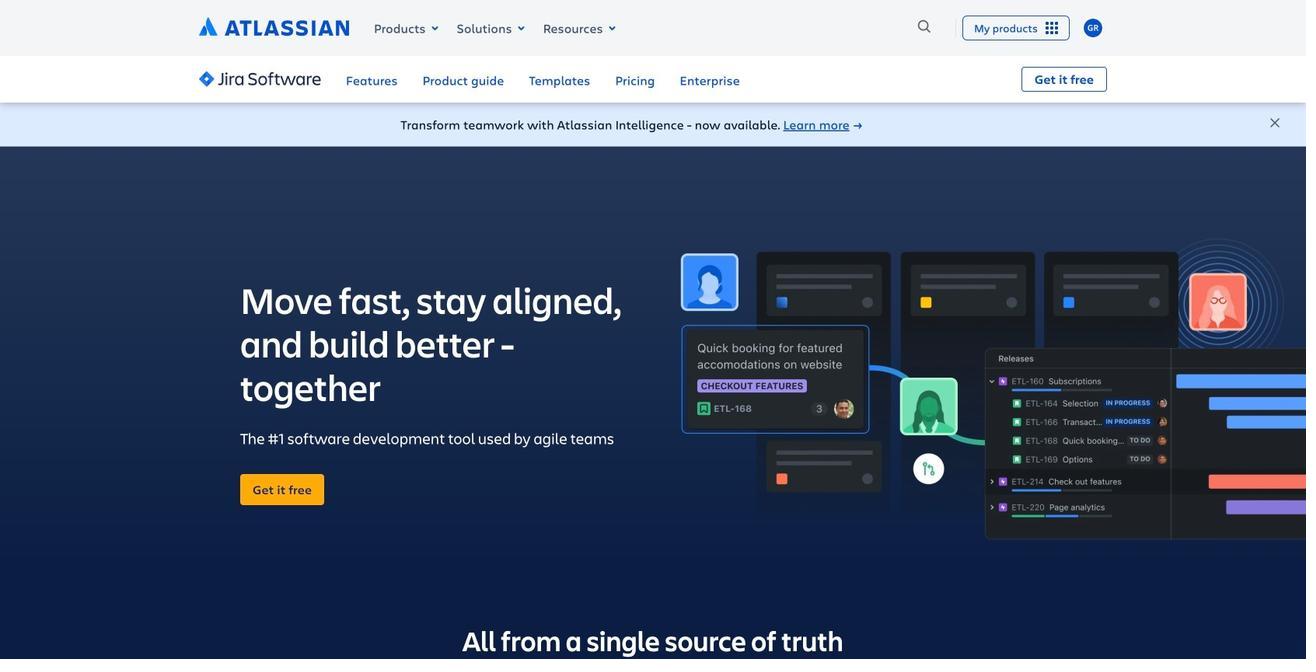 Task type: describe. For each thing, give the bounding box(es) containing it.
jira software logo image
[[199, 61, 321, 98]]

illustration demonstrating workflows in jira software image
[[677, 232, 1307, 552]]



Task type: locate. For each thing, give the bounding box(es) containing it.
atlassian logo image
[[199, 15, 349, 41]]

app switcher image
[[1043, 19, 1062, 37]]

search image
[[912, 14, 937, 39]]

close image
[[1268, 115, 1283, 131]]



Task type: vqa. For each thing, say whether or not it's contained in the screenshot.
JIRA SOFTWARE LOGO
yes



